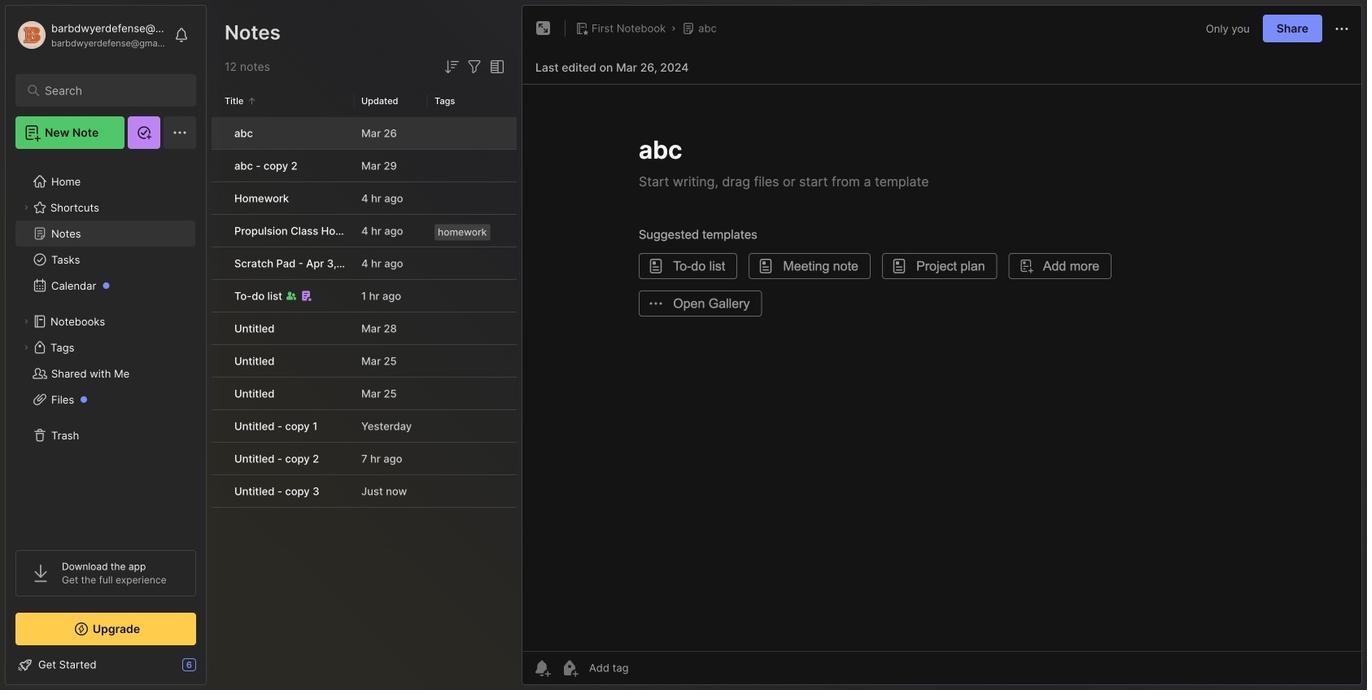 Task type: vqa. For each thing, say whether or not it's contained in the screenshot.
7's for
no



Task type: locate. For each thing, give the bounding box(es) containing it.
5 cell from the top
[[212, 248, 225, 279]]

tree
[[6, 159, 206, 536]]

note window element
[[522, 5, 1363, 690]]

9 cell from the top
[[212, 378, 225, 410]]

None search field
[[45, 81, 175, 100]]

7 cell from the top
[[212, 313, 225, 344]]

expand tags image
[[21, 343, 31, 353]]

add a reminder image
[[532, 659, 552, 678]]

expand notebooks image
[[21, 317, 31, 326]]

1 cell from the top
[[212, 117, 225, 149]]

2 cell from the top
[[212, 150, 225, 182]]

3 cell from the top
[[212, 182, 225, 214]]

row group
[[212, 117, 517, 509]]

4 cell from the top
[[212, 215, 225, 247]]

Note Editor text field
[[523, 84, 1362, 651]]

Add filters field
[[465, 57, 484, 77]]

10 cell from the top
[[212, 410, 225, 442]]

none search field inside main element
[[45, 81, 175, 100]]

add tag image
[[560, 659, 580, 678]]

tree inside main element
[[6, 159, 206, 536]]

click to collapse image
[[206, 660, 218, 680]]

Help and Learning task checklist field
[[6, 652, 206, 678]]

Account field
[[15, 19, 166, 51]]

cell
[[212, 117, 225, 149], [212, 150, 225, 182], [212, 182, 225, 214], [212, 215, 225, 247], [212, 248, 225, 279], [212, 280, 225, 312], [212, 313, 225, 344], [212, 345, 225, 377], [212, 378, 225, 410], [212, 410, 225, 442], [212, 443, 225, 475], [212, 475, 225, 507]]



Task type: describe. For each thing, give the bounding box(es) containing it.
8 cell from the top
[[212, 345, 225, 377]]

main element
[[0, 0, 212, 690]]

more actions image
[[1333, 19, 1352, 39]]

Sort options field
[[442, 57, 462, 77]]

expand note image
[[534, 19, 554, 38]]

Add tag field
[[588, 661, 710, 675]]

add filters image
[[465, 57, 484, 77]]

Search text field
[[45, 83, 175, 99]]

View options field
[[484, 57, 507, 77]]

12 cell from the top
[[212, 475, 225, 507]]

6 cell from the top
[[212, 280, 225, 312]]

More actions field
[[1333, 18, 1352, 39]]

11 cell from the top
[[212, 443, 225, 475]]



